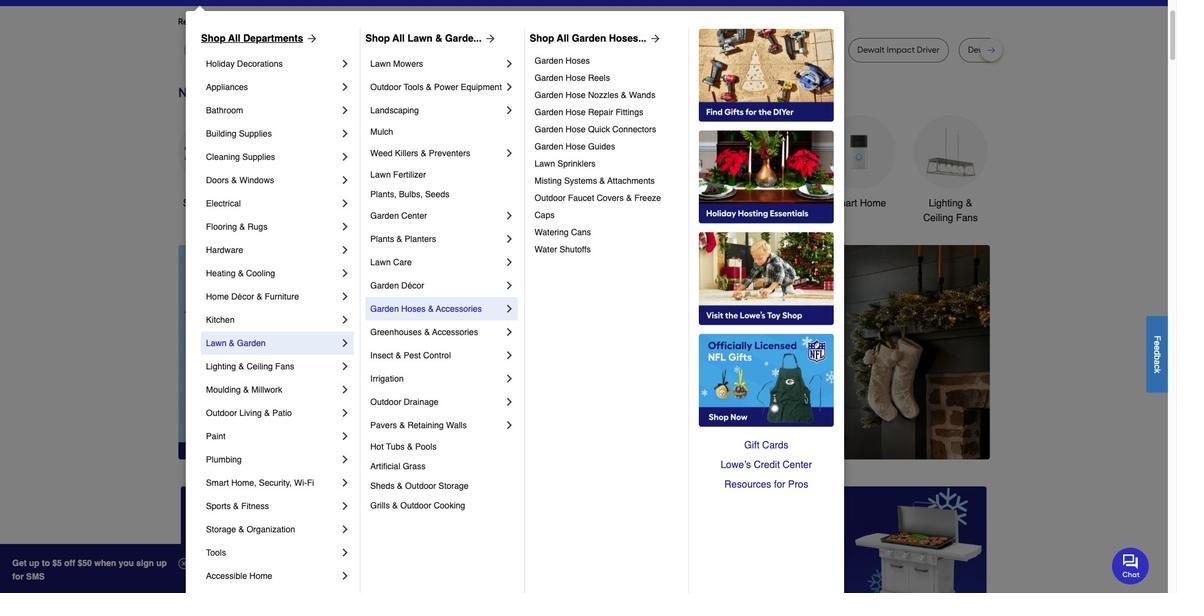 Task type: locate. For each thing, give the bounding box(es) containing it.
planters
[[405, 234, 436, 244]]

décor inside home décor & furniture link
[[231, 292, 254, 302]]

shop down more suggestions for you link
[[366, 33, 390, 44]]

shop all departments
[[201, 33, 303, 44]]

chevron right image
[[339, 58, 351, 70], [503, 81, 516, 93], [339, 104, 351, 117], [339, 128, 351, 140], [503, 147, 516, 159], [339, 221, 351, 233], [503, 280, 516, 292], [503, 326, 516, 339], [339, 361, 351, 373], [503, 396, 516, 408], [339, 454, 351, 466], [339, 500, 351, 513], [339, 547, 351, 559]]

for inside get up to $5 off $50 when you sign up for sms
[[12, 572, 24, 582]]

lawn for lawn & garden
[[206, 339, 227, 348]]

hose up garden hose guides
[[566, 124, 586, 134]]

garden inside garden hose quick connectors link
[[535, 124, 563, 134]]

hoses...
[[609, 33, 647, 44]]

chevron right image for heating & cooling
[[339, 267, 351, 280]]

1 horizontal spatial center
[[783, 460, 812, 471]]

drill for dewalt drill bit set
[[998, 45, 1012, 55]]

flooring & rugs
[[206, 222, 268, 232]]

outdoor for outdoor drainage
[[370, 397, 401, 407]]

covers
[[597, 193, 624, 203]]

1 bit from the left
[[368, 45, 378, 55]]

2 horizontal spatial impact
[[887, 45, 915, 55]]

chevron right image for bathroom
[[339, 104, 351, 117]]

suggestions
[[336, 17, 384, 27]]

decorations down "shop all departments" link
[[237, 59, 283, 69]]

hose up sprinklers on the top of the page
[[566, 142, 586, 151]]

e up d
[[1153, 341, 1163, 346]]

you left more
[[290, 17, 304, 27]]

garden down plants,
[[370, 211, 399, 221]]

f
[[1153, 336, 1163, 341]]

outdoor down "moulding"
[[206, 408, 237, 418]]

plants
[[370, 234, 394, 244]]

0 horizontal spatial ceiling
[[247, 362, 273, 372]]

equipment down the freeze
[[651, 213, 698, 224]]

1 vertical spatial supplies
[[242, 152, 275, 162]]

d
[[1153, 350, 1163, 355]]

None search field
[[457, 0, 792, 8]]

for
[[277, 17, 288, 27], [386, 17, 397, 27], [774, 480, 786, 491], [12, 572, 24, 582]]

0 horizontal spatial home
[[206, 292, 229, 302]]

garden down garden hoses
[[535, 73, 563, 83]]

garden inside garden décor link
[[370, 281, 399, 291]]

garden inside "garden center" link
[[370, 211, 399, 221]]

furniture
[[265, 292, 299, 302]]

arrow left image
[[406, 353, 419, 365]]

2 shop from the left
[[366, 33, 390, 44]]

all down recommended searches for you
[[228, 33, 241, 44]]

hoses up garden hose reels at the top of page
[[566, 56, 590, 66]]

christmas
[[469, 198, 513, 209]]

garden inside 'garden hoses' link
[[535, 56, 563, 66]]

arrow right image up lawn mowers link
[[482, 33, 497, 45]]

center down bulbs,
[[401, 211, 427, 221]]

1 horizontal spatial arrow right image
[[482, 33, 497, 45]]

0 horizontal spatial storage
[[206, 525, 236, 535]]

1 horizontal spatial ceiling
[[924, 213, 954, 224]]

for left the pros
[[774, 480, 786, 491]]

2 dewalt from the left
[[704, 45, 732, 55]]

shop for shop all departments
[[201, 33, 226, 44]]

faucets
[[583, 198, 618, 209]]

hose inside garden hose reels link
[[566, 73, 586, 83]]

all for lawn
[[393, 33, 405, 44]]

0 horizontal spatial arrow right image
[[647, 33, 661, 45]]

garden up garden hose guides
[[535, 124, 563, 134]]

1 horizontal spatial home
[[249, 572, 272, 581]]

1 horizontal spatial smart
[[831, 198, 857, 209]]

tools down mowers
[[404, 82, 424, 92]]

outdoor inside "outdoor living & patio" link
[[206, 408, 237, 418]]

0 vertical spatial hoses
[[566, 56, 590, 66]]

& inside 'outdoor faucet covers & freeze caps'
[[626, 193, 632, 203]]

storage & organization
[[206, 525, 295, 535]]

garden up lawn sprinklers
[[535, 142, 563, 151]]

outdoor inside 'outdoor faucet covers & freeze caps'
[[535, 193, 566, 203]]

1 horizontal spatial hoses
[[566, 56, 590, 66]]

tools inside outdoor tools & equipment
[[678, 198, 701, 209]]

1 vertical spatial kitchen
[[206, 315, 235, 325]]

outdoor inside sheds & outdoor storage link
[[405, 481, 436, 491]]

moulding & millwork link
[[206, 378, 339, 402]]

2 e from the top
[[1153, 346, 1163, 350]]

visit the lowe's toy shop. image
[[699, 232, 834, 326]]

1 vertical spatial storage
[[206, 525, 236, 535]]

water shutoffs
[[535, 245, 591, 255]]

outdoor down misting
[[535, 193, 566, 203]]

accessories up control at the left bottom
[[432, 327, 478, 337]]

fi
[[307, 478, 314, 488]]

hose down garden hose reels at the top of page
[[566, 90, 586, 100]]

when
[[94, 559, 116, 568]]

hose down new deals every day during 25 days of deals image
[[566, 107, 586, 117]]

lawn for lawn fertilizer
[[370, 170, 391, 180]]

garden down new deals every day during 25 days of deals image
[[535, 107, 563, 117]]

1 drill from the left
[[352, 45, 366, 55]]

garden for garden hose nozzles & wands
[[535, 90, 563, 100]]

hoses for garden hoses & accessories
[[401, 304, 426, 314]]

1 vertical spatial hoses
[[401, 304, 426, 314]]

1 horizontal spatial arrow right image
[[967, 353, 980, 365]]

hose for guides
[[566, 142, 586, 151]]

cleaning supplies
[[206, 152, 275, 162]]

garden down the recommended searches for you heading at the top of the page
[[572, 33, 606, 44]]

0 horizontal spatial arrow right image
[[303, 33, 318, 45]]

all up lawn mowers
[[393, 33, 405, 44]]

1 vertical spatial smart
[[206, 478, 229, 488]]

doors & windows link
[[206, 169, 339, 192]]

1 vertical spatial lighting
[[206, 362, 236, 372]]

center up the pros
[[783, 460, 812, 471]]

1 horizontal spatial bathroom link
[[730, 115, 804, 211]]

insect & pest control link
[[370, 344, 503, 367]]

connectors
[[613, 124, 656, 134]]

0 horizontal spatial décor
[[231, 292, 254, 302]]

for right suggestions
[[386, 17, 397, 27]]

chevron right image for accessible home
[[339, 570, 351, 583]]

storage up the cooking
[[439, 481, 469, 491]]

1 horizontal spatial storage
[[439, 481, 469, 491]]

outdoor down attachments
[[640, 198, 675, 209]]

garden inside shop all garden hoses... link
[[572, 33, 606, 44]]

guides
[[588, 142, 615, 151]]

3 shop from the left
[[530, 33, 554, 44]]

0 vertical spatial smart
[[831, 198, 857, 209]]

1 horizontal spatial shop
[[366, 33, 390, 44]]

lawn up mowers
[[408, 33, 433, 44]]

all for garden
[[557, 33, 569, 44]]

hose inside the garden hose nozzles & wands link
[[566, 90, 586, 100]]

1 horizontal spatial tools link
[[362, 115, 436, 211]]

1 vertical spatial equipment
[[651, 213, 698, 224]]

you for recommended searches for you
[[290, 17, 304, 27]]

0 vertical spatial arrow right image
[[647, 33, 661, 45]]

grills & outdoor cooking link
[[370, 496, 516, 516]]

1 horizontal spatial fans
[[956, 213, 978, 224]]

garden inside garden hoses & accessories link
[[370, 304, 399, 314]]

lawn up misting
[[535, 159, 555, 169]]

0 horizontal spatial up
[[29, 559, 39, 568]]

1 vertical spatial tools link
[[206, 542, 339, 565]]

0 vertical spatial kitchen
[[548, 198, 580, 209]]

kitchen up caps
[[548, 198, 580, 209]]

0 horizontal spatial lighting & ceiling fans link
[[206, 355, 339, 378]]

outdoor down sheds & outdoor storage
[[400, 501, 431, 511]]

hose down garden hoses
[[566, 73, 586, 83]]

décor for lawn
[[401, 281, 424, 291]]

2 drill from the left
[[734, 45, 748, 55]]

resources for pros link
[[699, 475, 834, 495]]

2 hose from the top
[[566, 90, 586, 100]]

1 vertical spatial center
[[783, 460, 812, 471]]

0 horizontal spatial bit
[[368, 45, 378, 55]]

2 horizontal spatial home
[[860, 198, 886, 209]]

lawn sprinklers
[[535, 159, 596, 169]]

millwork
[[251, 385, 282, 395]]

doors
[[206, 175, 229, 185]]

chevron right image for landscaping
[[503, 104, 516, 117]]

chevron right image for storage & organization
[[339, 524, 351, 536]]

departments
[[243, 33, 303, 44]]

outdoor living & patio
[[206, 408, 292, 418]]

garden inside garden hose guides link
[[535, 142, 563, 151]]

kitchen up lawn & garden
[[206, 315, 235, 325]]

lawn inside lawn fertilizer link
[[370, 170, 391, 180]]

3 impact from the left
[[887, 45, 915, 55]]

0 vertical spatial décor
[[401, 281, 424, 291]]

cans
[[571, 228, 591, 237]]

décor down heating & cooling on the left top of the page
[[231, 292, 254, 302]]

up right sign
[[156, 559, 167, 568]]

recommended searches for you heading
[[178, 16, 990, 28]]

1 horizontal spatial decorations
[[465, 213, 517, 224]]

outdoor inside outdoor tools & equipment
[[640, 198, 675, 209]]

0 horizontal spatial drill
[[352, 45, 366, 55]]

searches
[[239, 17, 275, 27]]

shop inside "link"
[[366, 33, 390, 44]]

attachments
[[608, 176, 655, 186]]

chevron right image for lawn & garden
[[339, 337, 351, 350]]

0 horizontal spatial driver
[[519, 45, 542, 55]]

e up b
[[1153, 346, 1163, 350]]

sports & fitness link
[[206, 495, 339, 518]]

0 vertical spatial lighting & ceiling fans link
[[914, 115, 988, 226]]

caps
[[535, 210, 555, 220]]

2 driver from the left
[[806, 45, 829, 55]]

control
[[423, 351, 451, 361]]

shop all departments link
[[201, 31, 318, 46]]

0 horizontal spatial kitchen
[[206, 315, 235, 325]]

lawn inside the lawn sprinklers link
[[535, 159, 555, 169]]

scroll to item #5 image
[[751, 438, 780, 443]]

garden up garden hose reels at the top of page
[[535, 56, 563, 66]]

0 horizontal spatial decorations
[[237, 59, 283, 69]]

1 vertical spatial bathroom
[[746, 198, 788, 209]]

arrow right image for shop all lawn & garde...
[[482, 33, 497, 45]]

hoses for garden hoses
[[566, 56, 590, 66]]

1 arrow right image from the left
[[303, 33, 318, 45]]

all up garden hoses
[[557, 33, 569, 44]]

garden inside garden hose repair fittings link
[[535, 107, 563, 117]]

1 impact from the left
[[489, 45, 517, 55]]

0 horizontal spatial center
[[401, 211, 427, 221]]

0 horizontal spatial you
[[290, 17, 304, 27]]

lawn left the care
[[370, 258, 391, 267]]

0 horizontal spatial fans
[[275, 362, 294, 372]]

1 vertical spatial ceiling
[[247, 362, 273, 372]]

1 horizontal spatial driver
[[806, 45, 829, 55]]

misting systems & attachments link
[[535, 172, 680, 189]]

1 horizontal spatial equipment
[[651, 213, 698, 224]]

1 horizontal spatial lighting & ceiling fans
[[924, 198, 978, 224]]

accessories down garden décor link
[[436, 304, 482, 314]]

1 vertical spatial arrow right image
[[967, 353, 980, 365]]

center
[[401, 211, 427, 221], [783, 460, 812, 471]]

bit up lawn mowers
[[368, 45, 378, 55]]

1 vertical spatial decorations
[[465, 213, 517, 224]]

0 horizontal spatial impact
[[489, 45, 517, 55]]

1 horizontal spatial you
[[399, 17, 413, 27]]

1 horizontal spatial décor
[[401, 281, 424, 291]]

lowe's credit center link
[[699, 456, 834, 475]]

shop down recommended
[[201, 33, 226, 44]]

lawn up "moulding"
[[206, 339, 227, 348]]

lawn inside lawn mowers link
[[370, 59, 391, 69]]

outdoor living & patio link
[[206, 402, 339, 425]]

chevron right image for irrigation
[[503, 373, 516, 385]]

water
[[535, 245, 557, 255]]

holiday hosting essentials. image
[[699, 131, 834, 224]]

lawn up plants,
[[370, 170, 391, 180]]

shop
[[201, 33, 226, 44], [366, 33, 390, 44], [530, 33, 554, 44]]

impact for impact driver
[[776, 45, 804, 55]]

deals
[[222, 198, 247, 209]]

1 shop from the left
[[201, 33, 226, 44]]

fertilizer
[[393, 170, 426, 180]]

lawn inside lawn & garden link
[[206, 339, 227, 348]]

hoses up greenhouses & accessories
[[401, 304, 426, 314]]

garden down lawn care
[[370, 281, 399, 291]]

garden inside garden hose reels link
[[535, 73, 563, 83]]

2 impact from the left
[[776, 45, 804, 55]]

3 drill from the left
[[998, 45, 1012, 55]]

2 horizontal spatial driver
[[917, 45, 940, 55]]

2 arrow right image from the left
[[482, 33, 497, 45]]

supplies up cleaning supplies
[[239, 129, 272, 139]]

lawn for lawn mowers
[[370, 59, 391, 69]]

0 vertical spatial equipment
[[461, 82, 502, 92]]

chevron right image
[[503, 58, 516, 70], [339, 81, 351, 93], [503, 104, 516, 117], [339, 151, 351, 163], [339, 174, 351, 186], [339, 197, 351, 210], [503, 210, 516, 222], [503, 233, 516, 245], [339, 244, 351, 256], [503, 256, 516, 269], [339, 267, 351, 280], [339, 291, 351, 303], [503, 303, 516, 315], [339, 314, 351, 326], [339, 337, 351, 350], [503, 350, 516, 362], [503, 373, 516, 385], [339, 384, 351, 396], [339, 407, 351, 419], [503, 419, 516, 432], [339, 431, 351, 443], [339, 477, 351, 489], [339, 524, 351, 536], [339, 570, 351, 583]]

2 you from the left
[[399, 17, 413, 27]]

1 vertical spatial lighting & ceiling fans
[[206, 362, 294, 372]]

3 bit from the left
[[1014, 45, 1024, 55]]

garden for garden hoses
[[535, 56, 563, 66]]

garden inside lawn & garden link
[[237, 339, 266, 348]]

supplies up "windows"
[[242, 152, 275, 162]]

decorations for christmas
[[465, 213, 517, 224]]

0 vertical spatial storage
[[439, 481, 469, 491]]

3 hose from the top
[[566, 107, 586, 117]]

accessible home link
[[206, 565, 339, 588]]

1 horizontal spatial kitchen
[[548, 198, 580, 209]]

0 horizontal spatial bathroom
[[206, 105, 243, 115]]

2 horizontal spatial shop
[[530, 33, 554, 44]]

kitchen for kitchen faucets
[[548, 198, 580, 209]]

pros
[[788, 480, 809, 491]]

bit up garden hoses
[[544, 45, 554, 55]]

all right 'shop'
[[208, 198, 219, 209]]

bit left set
[[1014, 45, 1024, 55]]

1 hose from the top
[[566, 73, 586, 83]]

0 vertical spatial lighting & ceiling fans
[[924, 198, 978, 224]]

home for smart home
[[860, 198, 886, 209]]

outdoor down irrigation
[[370, 397, 401, 407]]

garden up greenhouses
[[370, 304, 399, 314]]

1 vertical spatial décor
[[231, 292, 254, 302]]

sports & fitness
[[206, 502, 269, 511]]

dewalt for dewalt drill bit
[[322, 45, 350, 55]]

0 horizontal spatial tools link
[[206, 542, 339, 565]]

chevron right image for flooring & rugs
[[339, 221, 351, 233]]

lawn inside lawn care "link"
[[370, 258, 391, 267]]

5 hose from the top
[[566, 142, 586, 151]]

garden hose repair fittings
[[535, 107, 644, 117]]

outdoor inside outdoor drainage link
[[370, 397, 401, 407]]

shop for shop all lawn & garde...
[[366, 33, 390, 44]]

security,
[[259, 478, 292, 488]]

1 horizontal spatial lighting
[[929, 198, 963, 209]]

décor down the care
[[401, 281, 424, 291]]

resources
[[725, 480, 771, 491]]

chevron right image for greenhouses & accessories
[[503, 326, 516, 339]]

grills & outdoor cooking
[[370, 501, 465, 511]]

garden down garden hose reels at the top of page
[[535, 90, 563, 100]]

sports
[[206, 502, 231, 511]]

shop all garden hoses...
[[530, 33, 647, 44]]

0 horizontal spatial lighting
[[206, 362, 236, 372]]

4 hose from the top
[[566, 124, 586, 134]]

chevron right image for pavers & retaining walls
[[503, 419, 516, 432]]

decorations for holiday
[[237, 59, 283, 69]]

sheds
[[370, 481, 395, 491]]

rugs
[[248, 222, 268, 232]]

dewalt drill bit
[[322, 45, 378, 55]]

dewalt for dewalt drill
[[704, 45, 732, 55]]

arrow right image inside shop all lawn & garde... "link"
[[482, 33, 497, 45]]

outdoor up grills & outdoor cooking
[[405, 481, 436, 491]]

outdoor up landscaping
[[370, 82, 401, 92]]

chevron right image for appliances
[[339, 81, 351, 93]]

hose inside garden hose repair fittings link
[[566, 107, 586, 117]]

0 vertical spatial supplies
[[239, 129, 272, 139]]

1 horizontal spatial up
[[156, 559, 167, 568]]

decorations down christmas
[[465, 213, 517, 224]]

hose inside garden hose guides link
[[566, 142, 586, 151]]

sign
[[136, 559, 154, 568]]

shop up impact driver bit
[[530, 33, 554, 44]]

outdoor
[[370, 82, 401, 92], [535, 193, 566, 203], [640, 198, 675, 209], [370, 397, 401, 407], [206, 408, 237, 418], [405, 481, 436, 491], [400, 501, 431, 511]]

1 driver from the left
[[519, 45, 542, 55]]

officially licensed n f l gifts. shop now. image
[[699, 334, 834, 427]]

equipment right "power"
[[461, 82, 502, 92]]

you up "shop all lawn & garde..."
[[399, 17, 413, 27]]

garden for garden hose repair fittings
[[535, 107, 563, 117]]

chevron right image for plants & planters
[[503, 233, 516, 245]]

0 horizontal spatial shop
[[201, 33, 226, 44]]

garden inside the garden hose nozzles & wands link
[[535, 90, 563, 100]]

outdoor inside outdoor tools & power equipment link
[[370, 82, 401, 92]]

décor inside garden décor link
[[401, 281, 424, 291]]

lawn mowers link
[[370, 52, 503, 75]]

heating
[[206, 269, 236, 278]]

arrow right image
[[647, 33, 661, 45], [967, 353, 980, 365]]

storage down the sports
[[206, 525, 236, 535]]

more
[[314, 17, 334, 27]]

chevron right image for paint
[[339, 431, 351, 443]]

arrow right image down more
[[303, 33, 318, 45]]

appliances
[[206, 82, 248, 92]]

tools link
[[362, 115, 436, 211], [206, 542, 339, 565]]

lawn left mowers
[[370, 59, 391, 69]]

arrow right image inside "shop all departments" link
[[303, 33, 318, 45]]

3 dewalt from the left
[[858, 45, 885, 55]]

storage
[[439, 481, 469, 491], [206, 525, 236, 535]]

1 horizontal spatial lighting & ceiling fans link
[[914, 115, 988, 226]]

2 bit from the left
[[544, 45, 554, 55]]

1 dewalt from the left
[[322, 45, 350, 55]]

insect & pest control
[[370, 351, 451, 361]]

1 vertical spatial home
[[206, 292, 229, 302]]

2 horizontal spatial bit
[[1014, 45, 1024, 55]]

hose for repair
[[566, 107, 586, 117]]

0 vertical spatial home
[[860, 198, 886, 209]]

1 e from the top
[[1153, 341, 1163, 346]]

2 horizontal spatial drill
[[998, 45, 1012, 55]]

garden décor
[[370, 281, 424, 291]]

repair
[[588, 107, 614, 117]]

1 you from the left
[[290, 17, 304, 27]]

bit
[[368, 45, 378, 55], [544, 45, 554, 55], [1014, 45, 1024, 55]]

0 vertical spatial decorations
[[237, 59, 283, 69]]

0 vertical spatial fans
[[956, 213, 978, 224]]

garden down kitchen link
[[237, 339, 266, 348]]

cooking
[[434, 501, 465, 511]]

shop these last-minute gifts. $99 or less. quantities are limited and won't last. image
[[178, 245, 376, 460]]

chevron right image for garden hoses & accessories
[[503, 303, 516, 315]]

0 vertical spatial ceiling
[[924, 213, 954, 224]]

lighting
[[929, 198, 963, 209], [206, 362, 236, 372]]

lawn fertilizer link
[[370, 165, 516, 185]]

1 horizontal spatial drill
[[734, 45, 748, 55]]

1 horizontal spatial bathroom
[[746, 198, 788, 209]]

tools right the freeze
[[678, 198, 701, 209]]

arrow right image
[[303, 33, 318, 45], [482, 33, 497, 45]]

2 vertical spatial home
[[249, 572, 272, 581]]

hose inside garden hose quick connectors link
[[566, 124, 586, 134]]

4 dewalt from the left
[[968, 45, 996, 55]]

0 vertical spatial lighting
[[929, 198, 963, 209]]

all inside "link"
[[393, 33, 405, 44]]

chevron right image for electrical
[[339, 197, 351, 210]]

0 vertical spatial center
[[401, 211, 427, 221]]

& inside "link"
[[435, 33, 443, 44]]

up left the "to"
[[29, 559, 39, 568]]

0 horizontal spatial hoses
[[401, 304, 426, 314]]

find gifts for the diyer. image
[[699, 29, 834, 122]]

kitchen for kitchen
[[206, 315, 235, 325]]

chevron right image for doors & windows
[[339, 174, 351, 186]]

insect
[[370, 351, 393, 361]]

1 vertical spatial lighting & ceiling fans link
[[206, 355, 339, 378]]

you for more suggestions for you
[[399, 17, 413, 27]]

& inside outdoor tools & equipment
[[703, 198, 710, 209]]

chevron right image for lawn mowers
[[503, 58, 516, 70]]

garden hose guides link
[[535, 138, 680, 155]]

recommended searches for you
[[178, 17, 304, 27]]

0 horizontal spatial smart
[[206, 478, 229, 488]]

1 horizontal spatial impact
[[776, 45, 804, 55]]

1 horizontal spatial bit
[[544, 45, 554, 55]]

for down get
[[12, 572, 24, 582]]

lawn fertilizer
[[370, 170, 426, 180]]



Task type: vqa. For each thing, say whether or not it's contained in the screenshot.
Decorations to the left
yes



Task type: describe. For each thing, give the bounding box(es) containing it.
smart home, security, wi-fi link
[[206, 472, 339, 495]]

plants,
[[370, 189, 397, 199]]

tubs
[[386, 442, 405, 452]]

lowe's credit center
[[721, 460, 812, 471]]

smart for smart home
[[831, 198, 857, 209]]

equipment inside outdoor tools & equipment
[[651, 213, 698, 224]]

75 percent off all artificial christmas trees, holiday lights and more. image
[[396, 245, 990, 460]]

gift cards link
[[699, 436, 834, 456]]

chevron right image for outdoor tools & power equipment
[[503, 81, 516, 93]]

bit for dewalt drill bit
[[368, 45, 378, 55]]

up to 35 percent off select small appliances. image
[[456, 487, 712, 594]]

garden center
[[370, 211, 427, 221]]

kitchen faucets link
[[546, 115, 620, 211]]

scroll to item #2 image
[[660, 438, 689, 443]]

garden for garden hose quick connectors
[[535, 124, 563, 134]]

fans inside lighting & ceiling fans
[[956, 213, 978, 224]]

off
[[64, 559, 75, 568]]

cards
[[762, 440, 789, 451]]

scroll to item #4 element
[[719, 437, 751, 444]]

garden hose reels link
[[535, 69, 680, 86]]

0 vertical spatial bathroom
[[206, 105, 243, 115]]

new deals every day during 25 days of deals image
[[178, 82, 990, 103]]

shop all garden hoses... link
[[530, 31, 661, 46]]

supplies for building supplies
[[239, 129, 272, 139]]

dewalt drill bit set
[[968, 45, 1039, 55]]

garden hose quick connectors
[[535, 124, 656, 134]]

reels
[[588, 73, 610, 83]]

moulding & millwork
[[206, 385, 282, 395]]

flooring
[[206, 222, 237, 232]]

bulbs,
[[399, 189, 423, 199]]

walls
[[446, 421, 467, 431]]

dewalt for dewalt drill bit set
[[968, 45, 996, 55]]

recommended
[[178, 17, 237, 27]]

living
[[239, 408, 262, 418]]

cleaning supplies link
[[206, 145, 339, 169]]

christmas decorations
[[465, 198, 517, 224]]

home for accessible home
[[249, 572, 272, 581]]

credit
[[754, 460, 780, 471]]

pest
[[404, 351, 421, 361]]

gift
[[744, 440, 760, 451]]

0 horizontal spatial bathroom link
[[206, 99, 339, 122]]

chevron right image for home décor & furniture
[[339, 291, 351, 303]]

plumbing
[[206, 455, 242, 465]]

get up to 2 free select tools or batteries when you buy 1 with select purchases. image
[[181, 487, 437, 594]]

kitchen faucets
[[548, 198, 618, 209]]

artificial
[[370, 462, 400, 472]]

cooling
[[246, 269, 275, 278]]

garden for garden hoses & accessories
[[370, 304, 399, 314]]

all for departments
[[228, 33, 241, 44]]

chevron right image for outdoor living & patio
[[339, 407, 351, 419]]

get up to $5 off $50 when you sign up for sms
[[12, 559, 167, 582]]

0 vertical spatial tools link
[[362, 115, 436, 211]]

lawn & garden link
[[206, 332, 339, 355]]

outdoor for outdoor tools & equipment
[[640, 198, 675, 209]]

chevron right image for tools
[[339, 547, 351, 559]]

bit for dewalt drill bit set
[[1014, 45, 1024, 55]]

misting
[[535, 176, 562, 186]]

water shutoffs link
[[535, 241, 680, 258]]

smart home, security, wi-fi
[[206, 478, 314, 488]]

garden for garden hose reels
[[535, 73, 563, 83]]

heating & cooling
[[206, 269, 275, 278]]

chevron right image for kitchen
[[339, 314, 351, 326]]

freeze
[[634, 193, 661, 203]]

lawn for lawn care
[[370, 258, 391, 267]]

garden for garden hose guides
[[535, 142, 563, 151]]

chevron right image for building supplies
[[339, 128, 351, 140]]

watering cans
[[535, 228, 591, 237]]

artificial grass link
[[370, 457, 516, 477]]

chevron right image for sports & fitness
[[339, 500, 351, 513]]

lighting inside lighting & ceiling fans
[[929, 198, 963, 209]]

shop for shop all garden hoses...
[[530, 33, 554, 44]]

lawn & garden
[[206, 339, 266, 348]]

chevron right image for garden décor
[[503, 280, 516, 292]]

up to 30 percent off select grills and accessories. image
[[732, 487, 988, 594]]

watering
[[535, 228, 569, 237]]

ceiling inside lighting & ceiling fans
[[924, 213, 954, 224]]

irrigation
[[370, 374, 404, 384]]

impact for impact driver bit
[[489, 45, 517, 55]]

tools up the accessible
[[206, 548, 226, 558]]

all for deals
[[208, 198, 219, 209]]

garden hoses
[[535, 56, 590, 66]]

hose for quick
[[566, 124, 586, 134]]

garden hoses & accessories
[[370, 304, 482, 314]]

décor for departments
[[231, 292, 254, 302]]

garden hoses & accessories link
[[370, 297, 503, 321]]

outdoor faucet covers & freeze caps
[[535, 193, 664, 220]]

outdoor for outdoor tools & power equipment
[[370, 82, 401, 92]]

driver for impact driver bit
[[519, 45, 542, 55]]

chevron right image for hardware
[[339, 244, 351, 256]]

outdoor inside grills & outdoor cooking link
[[400, 501, 431, 511]]

lawn care
[[370, 258, 412, 267]]

tools up 'garden center'
[[387, 198, 410, 209]]

seeds
[[425, 189, 450, 199]]

organization
[[247, 525, 295, 535]]

for up departments
[[277, 17, 288, 27]]

smart for smart home, security, wi-fi
[[206, 478, 229, 488]]

home décor & furniture
[[206, 292, 299, 302]]

garden hose reels
[[535, 73, 610, 83]]

mowers
[[393, 59, 423, 69]]

supplies for cleaning supplies
[[242, 152, 275, 162]]

pools
[[415, 442, 437, 452]]

arrow right image for shop all departments
[[303, 33, 318, 45]]

hot tubs & pools
[[370, 442, 437, 452]]

1 up from the left
[[29, 559, 39, 568]]

drainage
[[404, 397, 439, 407]]

resources for pros
[[725, 480, 809, 491]]

set
[[1026, 45, 1039, 55]]

weed
[[370, 148, 393, 158]]

chat invite button image
[[1112, 547, 1150, 585]]

chevron right image for lawn care
[[503, 256, 516, 269]]

2 up from the left
[[156, 559, 167, 568]]

drill for dewalt drill bit
[[352, 45, 366, 55]]

weed killers & preventers
[[370, 148, 470, 158]]

chevron right image for insect & pest control
[[503, 350, 516, 362]]

chevron right image for cleaning supplies
[[339, 151, 351, 163]]

chevron right image for moulding & millwork
[[339, 384, 351, 396]]

garden décor link
[[370, 274, 503, 297]]

outdoor for outdoor faucet covers & freeze caps
[[535, 193, 566, 203]]

1 vertical spatial accessories
[[432, 327, 478, 337]]

garden for garden décor
[[370, 281, 399, 291]]

hose for nozzles
[[566, 90, 586, 100]]

0 vertical spatial accessories
[[436, 304, 482, 314]]

bit for impact driver bit
[[544, 45, 554, 55]]

0 horizontal spatial lighting & ceiling fans
[[206, 362, 294, 372]]

electrical
[[206, 199, 241, 209]]

0 horizontal spatial equipment
[[461, 82, 502, 92]]

center inside lowe's credit center link
[[783, 460, 812, 471]]

scroll to item #3 image
[[689, 438, 719, 443]]

lawn for lawn sprinklers
[[535, 159, 555, 169]]

chevron right image for holiday decorations
[[339, 58, 351, 70]]

outdoor tools & power equipment
[[370, 82, 502, 92]]

arrow right image inside shop all garden hoses... link
[[647, 33, 661, 45]]

b
[[1153, 355, 1163, 360]]

garden for garden center
[[370, 211, 399, 221]]

appliances link
[[206, 75, 339, 99]]

artificial grass
[[370, 462, 426, 472]]

impact driver bit
[[489, 45, 554, 55]]

lawn inside shop all lawn & garde... "link"
[[408, 33, 433, 44]]

k
[[1153, 369, 1163, 373]]

& inside lighting & ceiling fans
[[966, 198, 973, 209]]

outdoor drainage link
[[370, 391, 503, 414]]

chevron right image for smart home, security, wi-fi
[[339, 477, 351, 489]]

1 vertical spatial fans
[[275, 362, 294, 372]]

outdoor drainage
[[370, 397, 439, 407]]

shop
[[183, 198, 206, 209]]

3 driver from the left
[[917, 45, 940, 55]]

chevron right image for weed killers & preventers
[[503, 147, 516, 159]]

chevron right image for garden center
[[503, 210, 516, 222]]

outdoor tools & equipment
[[640, 198, 710, 224]]

landscaping link
[[370, 99, 503, 122]]

chevron right image for outdoor drainage
[[503, 396, 516, 408]]

dewalt for dewalt impact driver
[[858, 45, 885, 55]]

building
[[206, 129, 237, 139]]

greenhouses & accessories
[[370, 327, 478, 337]]

center inside "garden center" link
[[401, 211, 427, 221]]

to
[[42, 559, 50, 568]]

nozzles
[[588, 90, 619, 100]]

hose for reels
[[566, 73, 586, 83]]

chevron right image for lighting & ceiling fans
[[339, 361, 351, 373]]

misting systems & attachments
[[535, 176, 655, 186]]

outdoor for outdoor living & patio
[[206, 408, 237, 418]]

f e e d b a c k
[[1153, 336, 1163, 373]]

drill for dewalt drill
[[734, 45, 748, 55]]

grills
[[370, 501, 390, 511]]

chevron right image for plumbing
[[339, 454, 351, 466]]

driver for impact driver
[[806, 45, 829, 55]]

garde...
[[445, 33, 482, 44]]



